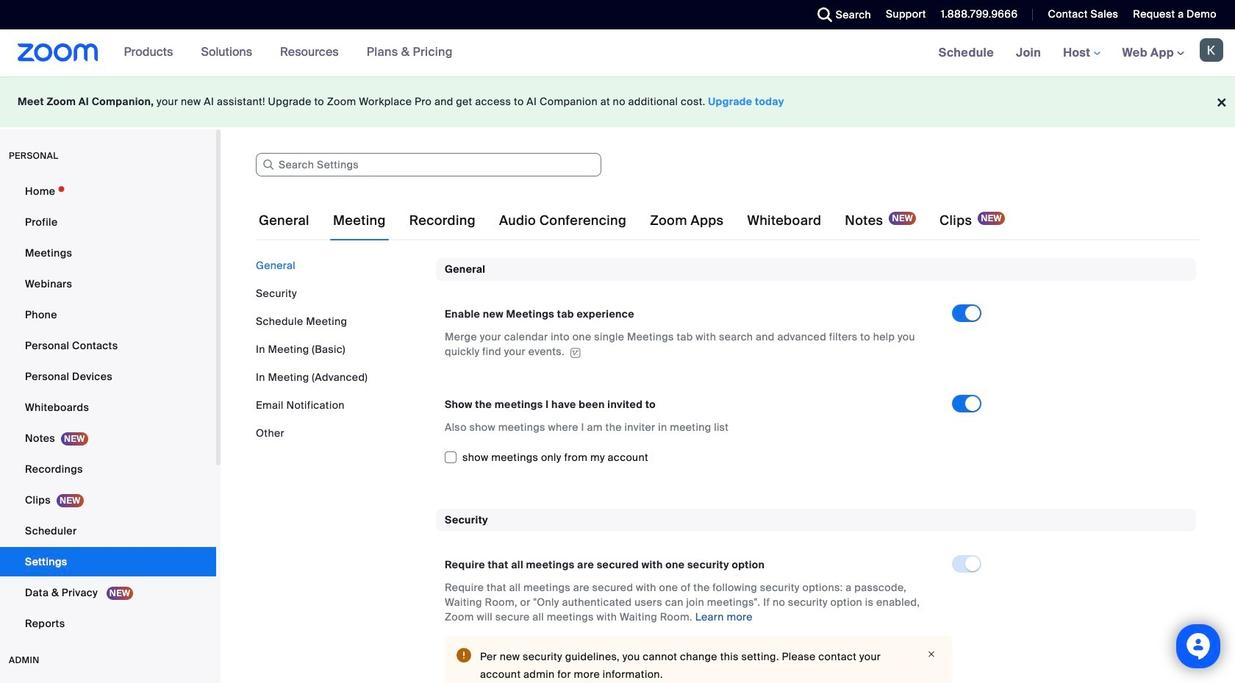 Task type: describe. For each thing, give the bounding box(es) containing it.
profile picture image
[[1200, 38, 1224, 62]]

tabs of my account settings page tab list
[[256, 200, 1008, 241]]

warning image
[[457, 648, 471, 663]]

Search Settings text field
[[256, 153, 602, 176]]

personal menu menu
[[0, 176, 216, 640]]

meetings navigation
[[928, 29, 1235, 77]]

support version for enable new meetings tab experience image
[[568, 348, 583, 358]]



Task type: locate. For each thing, give the bounding box(es) containing it.
zoom logo image
[[18, 43, 98, 62]]

menu bar
[[256, 258, 425, 441]]

alert inside security element
[[445, 636, 952, 683]]

footer
[[0, 76, 1235, 127]]

banner
[[0, 29, 1235, 77]]

close image
[[923, 648, 941, 661]]

application
[[445, 330, 939, 359]]

general element
[[436, 258, 1197, 485]]

application inside general element
[[445, 330, 939, 359]]

alert
[[445, 636, 952, 683]]

product information navigation
[[113, 29, 464, 76]]

security element
[[436, 509, 1197, 683]]



Task type: vqa. For each thing, say whether or not it's contained in the screenshot.
'Support Version for Enable new Meetings tab experience' "icon"
yes



